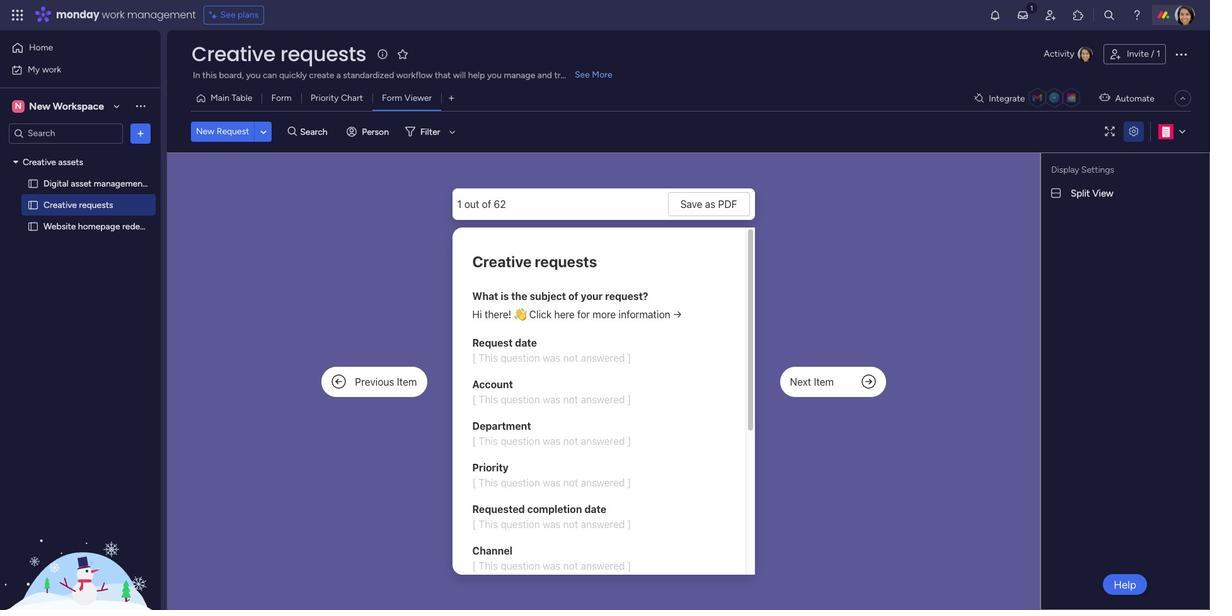 Task type: vqa. For each thing, say whether or not it's contained in the screenshot.
right see
yes



Task type: describe. For each thing, give the bounding box(es) containing it.
table
[[232, 93, 253, 103]]

see plans
[[221, 9, 259, 20]]

form for form viewer
[[382, 93, 403, 103]]

v2 split view image
[[1052, 187, 1061, 201]]

arrow down image
[[445, 124, 460, 139]]

automate
[[1116, 93, 1155, 104]]

website homepage redesign
[[44, 221, 156, 232]]

add view image
[[449, 94, 454, 103]]

person button
[[342, 122, 397, 142]]

1
[[1157, 49, 1161, 59]]

main table
[[211, 93, 253, 103]]

n
[[15, 101, 22, 111]]

caret down image
[[13, 158, 18, 166]]

invite / 1
[[1128, 49, 1161, 59]]

filter button
[[400, 122, 460, 142]]

public board image for creative requests
[[27, 199, 39, 211]]

help button
[[1104, 575, 1148, 595]]

open full screen image
[[1101, 127, 1121, 137]]

form viewer button
[[373, 88, 442, 108]]

0 vertical spatial creative
[[192, 40, 276, 68]]

see plans button
[[204, 6, 264, 25]]

new request button
[[191, 122, 254, 142]]

redesign
[[122, 221, 156, 232]]

my work
[[28, 64, 61, 75]]

display
[[1052, 165, 1080, 175]]

invite
[[1128, 49, 1150, 59]]

public board image
[[27, 220, 39, 232]]

new workspace
[[29, 100, 104, 112]]

request
[[217, 126, 249, 137]]

Search in workspace field
[[26, 126, 105, 141]]

form for form
[[271, 93, 292, 103]]

Creative requests field
[[189, 40, 370, 68]]

main
[[211, 93, 230, 103]]

activity button
[[1040, 44, 1099, 64]]

form viewer
[[382, 93, 432, 103]]

creative assets
[[23, 157, 83, 167]]

collapse board header image
[[1179, 93, 1189, 103]]

1 vertical spatial options image
[[134, 127, 147, 140]]

website
[[44, 221, 76, 232]]

show board description image
[[375, 48, 390, 61]]

work for monday
[[102, 8, 125, 22]]

management for asset
[[94, 178, 146, 189]]

workspace image
[[12, 99, 25, 113]]

workspace options image
[[134, 100, 147, 112]]

select product image
[[11, 9, 24, 21]]

1 image
[[1027, 1, 1038, 15]]

priority
[[311, 93, 339, 103]]

apps image
[[1073, 9, 1085, 21]]

help
[[1114, 579, 1137, 591]]

view
[[1093, 188, 1114, 199]]

digital asset management (dam)
[[44, 178, 174, 189]]



Task type: locate. For each thing, give the bounding box(es) containing it.
2 vertical spatial creative
[[44, 200, 77, 210]]

lottie animation image
[[0, 483, 161, 610]]

my work button
[[8, 60, 136, 80]]

1 horizontal spatial creative requests
[[192, 40, 367, 68]]

1 vertical spatial new
[[196, 126, 215, 137]]

0 vertical spatial work
[[102, 8, 125, 22]]

home
[[29, 42, 53, 53]]

see
[[221, 9, 236, 20], [575, 69, 590, 80]]

invite members image
[[1045, 9, 1058, 21]]

person
[[362, 126, 389, 137]]

options image down workspace options image
[[134, 127, 147, 140]]

1 horizontal spatial options image
[[1174, 47, 1189, 62]]

0 vertical spatial management
[[127, 8, 196, 22]]

0 vertical spatial options image
[[1174, 47, 1189, 62]]

home button
[[8, 38, 136, 58]]

filter
[[421, 126, 441, 137]]

0 vertical spatial creative requests
[[192, 40, 367, 68]]

public board image
[[27, 178, 39, 190], [27, 199, 39, 211]]

0 horizontal spatial options image
[[134, 127, 147, 140]]

chart
[[341, 93, 363, 103]]

settings
[[1082, 165, 1115, 175]]

requests up homepage
[[79, 200, 113, 210]]

1 form from the left
[[271, 93, 292, 103]]

1 horizontal spatial see
[[575, 69, 590, 80]]

workspace selection element
[[12, 99, 106, 114]]

creative requests down 'asset'
[[44, 200, 113, 210]]

public board image up public board icon
[[27, 199, 39, 211]]

new
[[29, 100, 50, 112], [196, 126, 215, 137]]

0 vertical spatial requests
[[281, 40, 367, 68]]

options image right the 1
[[1174, 47, 1189, 62]]

management for work
[[127, 8, 196, 22]]

inbox image
[[1017, 9, 1030, 21]]

Search field
[[297, 123, 335, 141]]

requests up priority
[[281, 40, 367, 68]]

split view
[[1072, 188, 1114, 199]]

help image
[[1131, 9, 1144, 21]]

0 horizontal spatial work
[[42, 64, 61, 75]]

homepage
[[78, 221, 120, 232]]

2 form from the left
[[382, 93, 403, 103]]

new left request
[[196, 126, 215, 137]]

see more
[[575, 69, 613, 80]]

work inside button
[[42, 64, 61, 75]]

work for my
[[42, 64, 61, 75]]

more
[[592, 69, 613, 80]]

1 horizontal spatial new
[[196, 126, 215, 137]]

work right my
[[42, 64, 61, 75]]

1 vertical spatial public board image
[[27, 199, 39, 211]]

form
[[271, 93, 292, 103], [382, 93, 403, 103]]

0 horizontal spatial form
[[271, 93, 292, 103]]

0 horizontal spatial requests
[[79, 200, 113, 210]]

settings image
[[1124, 127, 1145, 137]]

main table button
[[191, 88, 262, 108]]

1 vertical spatial see
[[575, 69, 590, 80]]

monday
[[56, 8, 99, 22]]

0 vertical spatial public board image
[[27, 178, 39, 190]]

new right n
[[29, 100, 50, 112]]

options image
[[1174, 47, 1189, 62], [134, 127, 147, 140]]

integrate
[[989, 93, 1026, 104]]

workspace
[[53, 100, 104, 112]]

see for see more
[[575, 69, 590, 80]]

public board image for digital asset management (dam)
[[27, 178, 39, 190]]

priority chart
[[311, 93, 363, 103]]

1 horizontal spatial work
[[102, 8, 125, 22]]

creative right caret down icon
[[23, 157, 56, 167]]

1 vertical spatial creative requests
[[44, 200, 113, 210]]

form up v2 search image
[[271, 93, 292, 103]]

james peterson image
[[1176, 5, 1196, 25]]

creative requests up 'form' button
[[192, 40, 367, 68]]

see left more
[[575, 69, 590, 80]]

search everything image
[[1104, 9, 1116, 21]]

new for new workspace
[[29, 100, 50, 112]]

lottie animation element
[[0, 483, 161, 610]]

creative down see plans button
[[192, 40, 276, 68]]

v2 search image
[[288, 125, 297, 139]]

2 public board image from the top
[[27, 199, 39, 211]]

form down see more button
[[382, 93, 403, 103]]

0 horizontal spatial see
[[221, 9, 236, 20]]

1 horizontal spatial form
[[382, 93, 403, 103]]

new request
[[196, 126, 249, 137]]

0 vertical spatial see
[[221, 9, 236, 20]]

display settings
[[1052, 165, 1115, 175]]

viewer
[[405, 93, 432, 103]]

1 horizontal spatial requests
[[281, 40, 367, 68]]

see left plans
[[221, 9, 236, 20]]

0 vertical spatial new
[[29, 100, 50, 112]]

see more button
[[191, 68, 615, 83]]

new inside workspace selection element
[[29, 100, 50, 112]]

0 horizontal spatial new
[[29, 100, 50, 112]]

1 vertical spatial creative
[[23, 157, 56, 167]]

assets
[[58, 157, 83, 167]]

form button
[[262, 88, 301, 108]]

asset
[[71, 178, 92, 189]]

new for new request
[[196, 126, 215, 137]]

split
[[1072, 188, 1091, 199]]

monday work management
[[56, 8, 196, 22]]

digital
[[44, 178, 69, 189]]

work right monday
[[102, 8, 125, 22]]

activity
[[1045, 49, 1075, 59]]

(dam)
[[148, 178, 174, 189]]

management
[[127, 8, 196, 22], [94, 178, 146, 189]]

1 vertical spatial work
[[42, 64, 61, 75]]

work
[[102, 8, 125, 22], [42, 64, 61, 75]]

notifications image
[[990, 9, 1002, 21]]

see for see plans
[[221, 9, 236, 20]]

1 vertical spatial requests
[[79, 200, 113, 210]]

public board image left digital
[[27, 178, 39, 190]]

requests
[[281, 40, 367, 68], [79, 200, 113, 210]]

see more link
[[574, 69, 614, 81]]

list box containing creative assets
[[0, 149, 174, 407]]

creative requests
[[192, 40, 367, 68], [44, 200, 113, 210]]

autopilot image
[[1100, 90, 1111, 106]]

list box
[[0, 149, 174, 407]]

1 public board image from the top
[[27, 178, 39, 190]]

invite / 1 button
[[1104, 44, 1167, 64]]

add to favorites image
[[397, 48, 409, 60]]

creative
[[192, 40, 276, 68], [23, 157, 56, 167], [44, 200, 77, 210]]

1 vertical spatial management
[[94, 178, 146, 189]]

angle down image
[[261, 127, 267, 137]]

my
[[28, 64, 40, 75]]

new inside new request button
[[196, 126, 215, 137]]

0 horizontal spatial creative requests
[[44, 200, 113, 210]]

option
[[0, 151, 161, 153]]

priority chart button
[[301, 88, 373, 108]]

/
[[1152, 49, 1155, 59]]

plans
[[238, 9, 259, 20]]

dapulse integrations image
[[975, 94, 984, 103]]

creative up website on the left top of the page
[[44, 200, 77, 210]]



